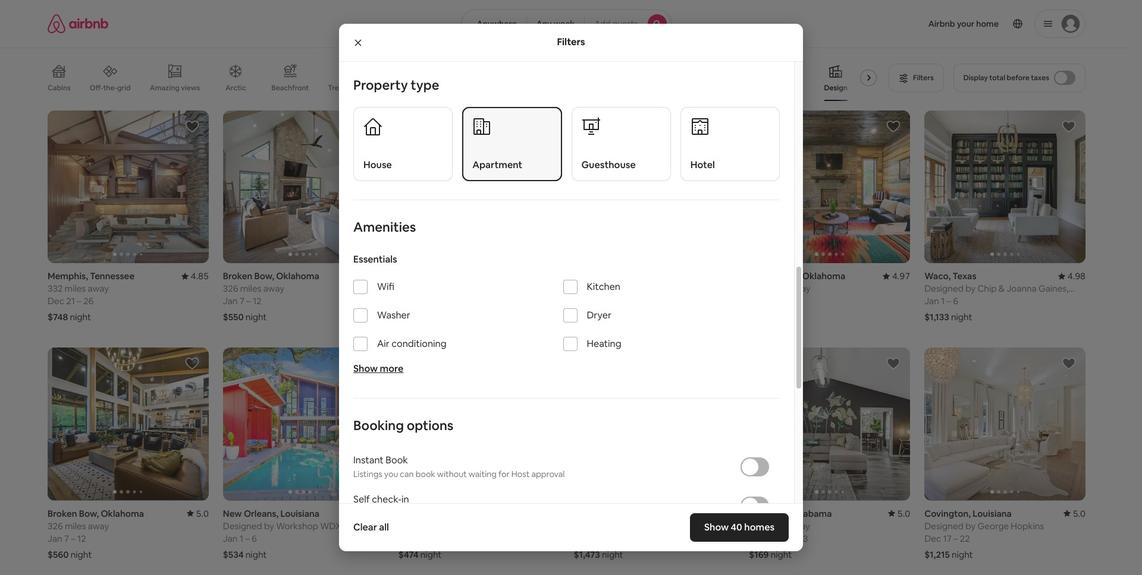 Task type: vqa. For each thing, say whether or not it's contained in the screenshot.
"Bow," associated with Broken Bow, Oklahoma 338 miles away
yes



Task type: locate. For each thing, give the bounding box(es) containing it.
7
[[240, 296, 244, 307], [64, 533, 69, 545]]

group for $748
[[48, 111, 209, 264]]

add to wishlist: huntsville, alabama image
[[887, 357, 901, 371]]

show left 40
[[704, 522, 729, 534]]

designed up the $534
[[223, 521, 262, 532]]

night down 22
[[952, 550, 973, 561]]

1 up the $534
[[240, 533, 243, 545]]

1 horizontal spatial 12
[[253, 296, 262, 307]]

dec for 397
[[749, 533, 766, 545]]

$1,473 night
[[574, 550, 623, 561]]

workshop
[[276, 521, 318, 532]]

3 5.0 out of 5 average rating image from the left
[[1064, 508, 1086, 520]]

jan up the $534
[[223, 533, 238, 545]]

1 horizontal spatial add to wishlist: broken bow, oklahoma image
[[887, 120, 901, 134]]

dec down 397 on the right
[[749, 533, 766, 545]]

1 vertical spatial 12
[[77, 533, 86, 545]]

by inside new orleans, louisiana designed by workshop wdxl jan 1 – 6 $534 night
[[264, 521, 274, 532]]

orleans,
[[595, 271, 629, 282], [244, 508, 279, 520]]

1 horizontal spatial louisiana
[[631, 271, 670, 282]]

0 horizontal spatial 5.0 out of 5 average rating image
[[187, 508, 209, 520]]

0 vertical spatial add to wishlist: broken bow, oklahoma image
[[887, 120, 901, 134]]

joanna
[[1007, 283, 1037, 295], [925, 295, 955, 306]]

0 vertical spatial in
[[613, 283, 620, 295]]

5.0
[[196, 508, 209, 520], [898, 508, 910, 520], [1073, 508, 1086, 520]]

1 up $1,133
[[941, 296, 945, 307]]

bow, inside the broken bow, oklahoma 338 miles away
[[781, 271, 801, 282]]

1 horizontal spatial show
[[704, 522, 729, 534]]

miles up $560
[[65, 521, 86, 532]]

21 inside memphis, tennessee 332 miles away dec 21 – 26 $748 night
[[66, 296, 75, 307]]

12 inside broken bow, oklahoma 326 miles away jan 7 – 12 $550 night
[[253, 296, 262, 307]]

alabama
[[795, 508, 832, 520]]

architectural
[[622, 283, 675, 295]]

1 inside new orleans, louisiana designed by workshop wdxl jan 1 – 6 $534 night
[[240, 533, 243, 545]]

new inside new orleans, louisiana featured in architectural digest jan 16 – 21 $238 night
[[574, 271, 593, 282]]

1 vertical spatial in
[[402, 494, 409, 506]]

– inside new orleans, louisiana designed by workshop wdxl jan 1 – 6 $534 night
[[245, 533, 250, 545]]

oklahoma
[[276, 271, 319, 282], [802, 271, 846, 282], [101, 508, 144, 520]]

louisiana up george at the right bottom of the page
[[973, 508, 1012, 520]]

hotel
[[691, 159, 715, 171]]

jan left 3
[[786, 533, 801, 545]]

anywhere
[[477, 18, 517, 29]]

by down the texas
[[966, 283, 976, 295]]

1 vertical spatial 1
[[240, 533, 243, 545]]

0 horizontal spatial in
[[402, 494, 409, 506]]

book
[[416, 470, 435, 480]]

1 vertical spatial 6
[[252, 533, 257, 545]]

1 horizontal spatial oklahoma
[[276, 271, 319, 282]]

21 down 'kitchen'
[[608, 296, 616, 307]]

12 for $560
[[77, 533, 86, 545]]

night inside memphis, tennessee 332 miles away dec 21 – 26 $748 night
[[70, 312, 91, 323]]

broken up $560
[[48, 508, 77, 520]]

4.98
[[1068, 271, 1086, 282]]

7 up $560
[[64, 533, 69, 545]]

new
[[574, 271, 593, 282], [223, 508, 242, 520]]

1 horizontal spatial 5.0 out of 5 average rating image
[[888, 508, 910, 520]]

tennessee
[[90, 271, 135, 282]]

air
[[377, 338, 390, 351]]

digest
[[677, 283, 704, 295]]

away
[[88, 283, 109, 295], [263, 283, 284, 295], [790, 283, 811, 295], [88, 521, 109, 532], [789, 521, 810, 532]]

night right $550
[[246, 312, 267, 323]]

amazing
[[150, 83, 180, 93]]

jan inside new orleans, louisiana designed by workshop wdxl jan 1 – 6 $534 night
[[223, 533, 238, 545]]

night right $1,133
[[951, 312, 973, 323]]

week
[[554, 18, 575, 29]]

0 horizontal spatial oklahoma
[[101, 508, 144, 520]]

you
[[384, 470, 398, 480]]

1 horizontal spatial 5.0
[[898, 508, 910, 520]]

group for $238
[[574, 111, 735, 264]]

0 horizontal spatial broken
[[48, 508, 77, 520]]

in right featured
[[613, 283, 620, 295]]

orleans, up featured
[[595, 271, 629, 282]]

3 5.0 from the left
[[1073, 508, 1086, 520]]

group
[[48, 55, 882, 101], [48, 111, 209, 264], [223, 111, 384, 264], [398, 111, 560, 264], [574, 111, 735, 264], [749, 111, 1072, 264], [925, 111, 1086, 264], [48, 348, 209, 501], [223, 348, 384, 501], [398, 348, 560, 501], [574, 348, 735, 501], [749, 348, 910, 501], [925, 348, 1086, 501]]

1 vertical spatial new
[[223, 508, 242, 520]]

dec
[[48, 296, 64, 307], [749, 533, 766, 545], [925, 533, 941, 545]]

0 vertical spatial 326
[[223, 283, 238, 295]]

1 horizontal spatial 7
[[240, 296, 244, 307]]

7 for $560
[[64, 533, 69, 545]]

0 horizontal spatial 5.0
[[196, 508, 209, 520]]

wdxl
[[320, 521, 346, 532]]

1 horizontal spatial dec
[[749, 533, 766, 545]]

$474 night
[[398, 550, 442, 561]]

treehouses
[[328, 83, 367, 93]]

night inside covington, louisiana designed by george hopkins dec 17 – 22 $1,215 night
[[952, 550, 973, 561]]

1 horizontal spatial new
[[574, 271, 593, 282]]

away inside 'huntsville, alabama 397 miles away dec 29 – jan 3 $169 night'
[[789, 521, 810, 532]]

miles down memphis,
[[65, 283, 86, 295]]

any week button
[[526, 10, 585, 38]]

326 up $550
[[223, 283, 238, 295]]

designed for covington,
[[925, 521, 964, 532]]

0 horizontal spatial orleans,
[[244, 508, 279, 520]]

miles inside memphis, tennessee 332 miles away dec 21 – 26 $748 night
[[65, 283, 86, 295]]

orleans, up workshop
[[244, 508, 279, 520]]

21 inside new orleans, louisiana featured in architectural digest jan 16 – 21 $238 night
[[608, 296, 616, 307]]

1 5.0 from the left
[[196, 508, 209, 520]]

5.0 for huntsville, alabama 397 miles away dec 29 – jan 3 $169 night
[[898, 508, 910, 520]]

$474
[[398, 550, 419, 561]]

in down can
[[402, 494, 409, 506]]

by for covington, louisiana
[[966, 521, 976, 532]]

joanna right &
[[1007, 283, 1037, 295]]

miles inside broken bow, oklahoma 326 miles away jan 7 – 12 $560 night
[[65, 521, 86, 532]]

add to wishlist: broken bow, oklahoma image
[[887, 120, 901, 134], [185, 357, 199, 371]]

5.0 out of 5 average rating image for covington, louisiana designed by george hopkins dec 17 – 22 $1,215 night
[[1064, 508, 1086, 520]]

bow, for broken bow, oklahoma 326 miles away jan 7 – 12 $550 night
[[254, 271, 274, 282]]

night inside 'huntsville, alabama 397 miles away dec 29 – jan 3 $169 night'
[[771, 550, 792, 561]]

5.0 out of 5 average rating image
[[187, 508, 209, 520], [888, 508, 910, 520], [1064, 508, 1086, 520]]

by inside covington, louisiana designed by george hopkins dec 17 – 22 $1,215 night
[[966, 521, 976, 532]]

1 vertical spatial 326
[[48, 521, 63, 532]]

jan up $1,133
[[925, 296, 939, 307]]

bow, for broken bow, oklahoma 326 miles away jan 7 – 12 $560 night
[[79, 508, 99, 520]]

property type
[[353, 77, 439, 93]]

clear
[[353, 522, 377, 534]]

amenities
[[353, 219, 416, 236]]

show for show 40 homes
[[704, 522, 729, 534]]

louisiana inside new orleans, louisiana designed by workshop wdxl jan 1 – 6 $534 night
[[281, 508, 320, 520]]

397
[[749, 521, 764, 532]]

0 vertical spatial 7
[[240, 296, 244, 307]]

group for $1,215
[[925, 348, 1086, 501]]

orleans, inside new orleans, louisiana designed by workshop wdxl jan 1 – 6 $534 night
[[244, 508, 279, 520]]

dec inside 'huntsville, alabama 397 miles away dec 29 – jan 3 $169 night'
[[749, 533, 766, 545]]

0 horizontal spatial gaines,
[[957, 295, 987, 306]]

0 vertical spatial 6
[[953, 296, 959, 307]]

0 vertical spatial show
[[353, 363, 378, 376]]

night right $560
[[71, 550, 92, 561]]

1 vertical spatial 7
[[64, 533, 69, 545]]

12 inside broken bow, oklahoma 326 miles away jan 7 – 12 $560 night
[[77, 533, 86, 545]]

designed inside covington, louisiana designed by george hopkins dec 17 – 22 $1,215 night
[[925, 521, 964, 532]]

1 inside 'jan 1 – 6 $1,133 night'
[[941, 296, 945, 307]]

add to wishlist: covington, louisiana image
[[1062, 357, 1076, 371]]

miles up 29 on the right
[[766, 521, 787, 532]]

0 horizontal spatial new
[[223, 508, 242, 520]]

guests
[[612, 18, 638, 29]]

2 horizontal spatial 5.0 out of 5 average rating image
[[1064, 508, 1086, 520]]

add to wishlist: waco, texas image
[[1062, 120, 1076, 134]]

broken inside the broken bow, oklahoma 338 miles away
[[749, 271, 779, 282]]

dec down 332
[[48, 296, 64, 307]]

group for $169
[[749, 348, 910, 501]]

night down the 26
[[70, 312, 91, 323]]

design
[[824, 83, 848, 93]]

oklahoma inside broken bow, oklahoma 326 miles away jan 7 – 12 $550 night
[[276, 271, 319, 282]]

2 horizontal spatial dec
[[925, 533, 941, 545]]

the-
[[103, 83, 117, 93]]

7 inside broken bow, oklahoma 326 miles away jan 7 – 12 $560 night
[[64, 533, 69, 545]]

1 5.0 out of 5 average rating image from the left
[[187, 508, 209, 520]]

miles up $550
[[240, 283, 261, 295]]

group for $550
[[223, 111, 384, 264]]

7 up $550
[[240, 296, 244, 307]]

broken bow, oklahoma 326 miles away jan 7 – 12 $560 night
[[48, 508, 144, 561]]

dec left 17
[[925, 533, 941, 545]]

new up featured
[[574, 271, 593, 282]]

kitchen
[[587, 281, 621, 293]]

4.97
[[892, 271, 910, 282]]

$169
[[749, 550, 769, 561]]

broken inside broken bow, oklahoma 326 miles away jan 7 – 12 $560 night
[[48, 508, 77, 520]]

2 21 from the left
[[608, 296, 616, 307]]

designed inside waco, texas designed by chip & joanna gaines, joanna gaines, magnolia network
[[925, 283, 964, 295]]

7 for $550
[[240, 296, 244, 307]]

0 vertical spatial new
[[574, 271, 593, 282]]

2 horizontal spatial bow,
[[781, 271, 801, 282]]

clear all button
[[347, 516, 395, 540]]

jan up $550
[[223, 296, 238, 307]]

bow, inside broken bow, oklahoma 326 miles away jan 7 – 12 $550 night
[[254, 271, 274, 282]]

None search field
[[462, 10, 671, 38]]

gaines, down 4.98 out of 5 average rating image
[[1039, 283, 1069, 295]]

louisiana up workshop
[[281, 508, 320, 520]]

1 vertical spatial orleans,
[[244, 508, 279, 520]]

1 vertical spatial add to wishlist: broken bow, oklahoma image
[[185, 357, 199, 371]]

orleans, for featured
[[595, 271, 629, 282]]

miles inside broken bow, oklahoma 326 miles away jan 7 – 12 $550 night
[[240, 283, 261, 295]]

by left workshop
[[264, 521, 274, 532]]

broken up the 338
[[749, 271, 779, 282]]

broken for broken bow, oklahoma 326 miles away jan 7 – 12 $560 night
[[48, 508, 77, 520]]

louisiana inside covington, louisiana designed by george hopkins dec 17 – 22 $1,215 night
[[973, 508, 1012, 520]]

away inside broken bow, oklahoma 326 miles away jan 7 – 12 $560 night
[[88, 521, 109, 532]]

– inside new orleans, louisiana featured in architectural digest jan 16 – 21 $238 night
[[601, 296, 606, 307]]

0 horizontal spatial 7
[[64, 533, 69, 545]]

326
[[223, 283, 238, 295], [48, 521, 63, 532]]

featured
[[574, 283, 611, 295]]

0 horizontal spatial add to wishlist: broken bow, oklahoma image
[[185, 357, 199, 371]]

hotel button
[[681, 107, 780, 182]]

2 5.0 out of 5 average rating image from the left
[[888, 508, 910, 520]]

326 inside broken bow, oklahoma 326 miles away jan 7 – 12 $560 night
[[48, 521, 63, 532]]

instant
[[353, 455, 384, 467]]

designed down waco,
[[925, 283, 964, 295]]

1 horizontal spatial orleans,
[[595, 271, 629, 282]]

broken bow, oklahoma 326 miles away jan 7 – 12 $550 night
[[223, 271, 319, 323]]

326 inside broken bow, oklahoma 326 miles away jan 7 – 12 $550 night
[[223, 283, 238, 295]]

house button
[[353, 107, 453, 182]]

2 horizontal spatial louisiana
[[973, 508, 1012, 520]]

options
[[407, 418, 454, 434]]

jan inside broken bow, oklahoma 326 miles away jan 7 – 12 $550 night
[[223, 296, 238, 307]]

apartment
[[473, 159, 522, 171]]

apartment button
[[462, 107, 562, 182]]

in inside new orleans, louisiana featured in architectural digest jan 16 – 21 $238 night
[[613, 283, 620, 295]]

0 vertical spatial 12
[[253, 296, 262, 307]]

new up the $534
[[223, 508, 242, 520]]

covington, louisiana designed by george hopkins dec 17 – 22 $1,215 night
[[925, 508, 1044, 561]]

new orleans, louisiana designed by workshop wdxl jan 1 – 6 $534 night
[[223, 508, 346, 561]]

orleans, inside new orleans, louisiana featured in architectural digest jan 16 – 21 $238 night
[[595, 271, 629, 282]]

0 horizontal spatial 21
[[66, 296, 75, 307]]

oklahoma inside the broken bow, oklahoma 338 miles away
[[802, 271, 846, 282]]

miles right the 338
[[766, 283, 788, 295]]

joanna up $1,133
[[925, 295, 955, 306]]

show left more
[[353, 363, 378, 376]]

away inside the broken bow, oklahoma 338 miles away
[[790, 283, 811, 295]]

approval
[[532, 470, 565, 480]]

profile element
[[686, 0, 1086, 48]]

broken inside broken bow, oklahoma 326 miles away jan 7 – 12 $550 night
[[223, 271, 253, 282]]

off-
[[90, 83, 103, 93]]

night down "16"
[[597, 312, 618, 323]]

7 inside broken bow, oklahoma 326 miles away jan 7 – 12 $550 night
[[240, 296, 244, 307]]

filters
[[557, 36, 585, 48]]

away inside broken bow, oklahoma 326 miles away jan 7 – 12 $550 night
[[263, 283, 284, 295]]

george
[[978, 521, 1009, 532]]

0 horizontal spatial 6
[[252, 533, 257, 545]]

0 horizontal spatial dec
[[48, 296, 64, 307]]

group for $1,473
[[574, 348, 735, 501]]

0 vertical spatial 1
[[941, 296, 945, 307]]

21 left the 26
[[66, 296, 75, 307]]

– inside covington, louisiana designed by george hopkins dec 17 – 22 $1,215 night
[[954, 533, 958, 545]]

by up 22
[[966, 521, 976, 532]]

dec inside memphis, tennessee 332 miles away dec 21 – 26 $748 night
[[48, 296, 64, 307]]

orleans, for designed
[[244, 508, 279, 520]]

1 horizontal spatial bow,
[[254, 271, 274, 282]]

1 vertical spatial show
[[704, 522, 729, 534]]

night inside new orleans, louisiana designed by workshop wdxl jan 1 – 6 $534 night
[[246, 550, 267, 561]]

jan up $560
[[48, 533, 62, 545]]

show
[[353, 363, 378, 376], [704, 522, 729, 534]]

bow, inside broken bow, oklahoma 326 miles away jan 7 – 12 $560 night
[[79, 508, 99, 520]]

0 horizontal spatial bow,
[[79, 508, 99, 520]]

2 5.0 from the left
[[898, 508, 910, 520]]

1 horizontal spatial 1
[[941, 296, 945, 307]]

jan 1 – 6 $1,133 night
[[925, 296, 973, 323]]

1 horizontal spatial broken
[[223, 271, 253, 282]]

night right the $534
[[246, 550, 267, 561]]

louisiana inside new orleans, louisiana featured in architectural digest jan 16 – 21 $238 night
[[631, 271, 670, 282]]

jan left "16"
[[574, 296, 588, 307]]

away for broken bow, oklahoma 326 miles away jan 7 – 12 $560 night
[[88, 521, 109, 532]]

louisiana up 'architectural'
[[631, 271, 670, 282]]

oklahoma for broken bow, oklahoma 326 miles away jan 7 – 12 $560 night
[[101, 508, 144, 520]]

–
[[77, 296, 81, 307], [246, 296, 251, 307], [601, 296, 606, 307], [947, 296, 951, 307], [71, 533, 75, 545], [245, 533, 250, 545], [780, 533, 784, 545], [954, 533, 958, 545]]

– inside broken bow, oklahoma 326 miles away jan 7 – 12 $560 night
[[71, 533, 75, 545]]

1 horizontal spatial in
[[613, 283, 620, 295]]

new inside new orleans, louisiana designed by workshop wdxl jan 1 – 6 $534 night
[[223, 508, 242, 520]]

texas
[[953, 271, 977, 282]]

1
[[941, 296, 945, 307], [240, 533, 243, 545]]

designed up 17
[[925, 521, 964, 532]]

0 horizontal spatial 1
[[240, 533, 243, 545]]

gaines, down the texas
[[957, 295, 987, 306]]

– inside 'huntsville, alabama 397 miles away dec 29 – jan 3 $169 night'
[[780, 533, 784, 545]]

add
[[595, 18, 611, 29]]

miles inside the broken bow, oklahoma 338 miles away
[[766, 283, 788, 295]]

broken right 4.85
[[223, 271, 253, 282]]

2 horizontal spatial oklahoma
[[802, 271, 846, 282]]

by inside waco, texas designed by chip & joanna gaines, joanna gaines, magnolia network
[[966, 283, 976, 295]]

1 21 from the left
[[66, 296, 75, 307]]

0 horizontal spatial 326
[[48, 521, 63, 532]]

none search field containing anywhere
[[462, 10, 671, 38]]

$560
[[48, 550, 69, 561]]

1 horizontal spatial 21
[[608, 296, 616, 307]]

12 for $550
[[253, 296, 262, 307]]

338
[[749, 283, 765, 295]]

2 horizontal spatial 5.0
[[1073, 508, 1086, 520]]

jan
[[223, 296, 238, 307], [574, 296, 588, 307], [925, 296, 939, 307], [48, 533, 62, 545], [223, 533, 238, 545], [786, 533, 801, 545]]

2 horizontal spatial broken
[[749, 271, 779, 282]]

1 horizontal spatial 6
[[953, 296, 959, 307]]

6 inside new orleans, louisiana designed by workshop wdxl jan 1 – 6 $534 night
[[252, 533, 257, 545]]

1 horizontal spatial 326
[[223, 283, 238, 295]]

0 horizontal spatial louisiana
[[281, 508, 320, 520]]

0 horizontal spatial joanna
[[925, 295, 955, 306]]

0 horizontal spatial show
[[353, 363, 378, 376]]

0 horizontal spatial 12
[[77, 533, 86, 545]]

show 40 homes link
[[690, 514, 789, 543]]

magnolia
[[989, 295, 1026, 306]]

0 vertical spatial orleans,
[[595, 271, 629, 282]]

326 up $560
[[48, 521, 63, 532]]

all
[[379, 522, 389, 534]]

network
[[1028, 295, 1063, 306]]

night down 29 on the right
[[771, 550, 792, 561]]

oklahoma inside broken bow, oklahoma 326 miles away jan 7 – 12 $560 night
[[101, 508, 144, 520]]

4.97 out of 5 average rating image
[[883, 271, 910, 282]]

broken
[[223, 271, 253, 282], [749, 271, 779, 282], [48, 508, 77, 520]]



Task type: describe. For each thing, give the bounding box(es) containing it.
add to wishlist: broken bow, oklahoma image for 5.0
[[185, 357, 199, 371]]

guesthouse
[[582, 159, 636, 171]]

oklahoma for broken bow, oklahoma 338 miles away
[[802, 271, 846, 282]]

air conditioning
[[377, 338, 447, 351]]

add to wishlist: memphis, tennessee image
[[185, 120, 199, 134]]

covington,
[[925, 508, 971, 520]]

night inside broken bow, oklahoma 326 miles away jan 7 – 12 $550 night
[[246, 312, 267, 323]]

total
[[990, 73, 1006, 83]]

display
[[964, 73, 988, 83]]

new orleans, louisiana featured in architectural digest jan 16 – 21 $238 night
[[574, 271, 704, 323]]

heating
[[587, 338, 622, 351]]

$748
[[48, 312, 68, 323]]

type
[[411, 77, 439, 93]]

29
[[768, 533, 778, 545]]

more
[[380, 363, 404, 376]]

$415
[[398, 312, 418, 323]]

326 for broken bow, oklahoma 326 miles away jan 7 – 12 $560 night
[[48, 521, 63, 532]]

5.0 out of 5 average rating image for broken bow, oklahoma 326 miles away jan 7 – 12 $560 night
[[187, 508, 209, 520]]

night inside broken bow, oklahoma 326 miles away jan 7 – 12 $560 night
[[71, 550, 92, 561]]

any
[[537, 18, 552, 29]]

40
[[731, 522, 742, 534]]

booking
[[353, 418, 404, 434]]

bow, for broken bow, oklahoma 338 miles away
[[781, 271, 801, 282]]

designed for waco,
[[925, 283, 964, 295]]

away for broken bow, oklahoma 338 miles away
[[790, 283, 811, 295]]

4.85
[[191, 271, 209, 282]]

new for new orleans, louisiana featured in architectural digest jan 16 – 21 $238 night
[[574, 271, 593, 282]]

jan inside 'jan 1 – 6 $1,133 night'
[[925, 296, 939, 307]]

host
[[512, 470, 530, 480]]

away inside memphis, tennessee 332 miles away dec 21 – 26 $748 night
[[88, 283, 109, 295]]

in inside filters dialog
[[402, 494, 409, 506]]

louisiana for architectural
[[631, 271, 670, 282]]

17
[[943, 533, 952, 545]]

26
[[83, 296, 94, 307]]

332
[[48, 283, 63, 295]]

5.0 for covington, louisiana designed by george hopkins dec 17 – 22 $1,215 night
[[1073, 508, 1086, 520]]

show for show more
[[353, 363, 378, 376]]

$238
[[574, 312, 595, 323]]

22
[[960, 533, 970, 545]]

miles inside 'huntsville, alabama 397 miles away dec 29 – jan 3 $169 night'
[[766, 521, 787, 532]]

night right $1,473
[[602, 550, 623, 561]]

group containing off-the-grid
[[48, 55, 882, 101]]

5.0 for broken bow, oklahoma 326 miles away jan 7 – 12 $560 night
[[196, 508, 209, 520]]

4.85 out of 5 average rating image
[[181, 271, 209, 282]]

memphis,
[[48, 271, 88, 282]]

jan inside new orleans, louisiana featured in architectural digest jan 16 – 21 $238 night
[[574, 296, 588, 307]]

$1,473
[[574, 550, 600, 561]]

4.93
[[366, 271, 384, 282]]

huntsville, alabama 397 miles away dec 29 – jan 3 $169 night
[[749, 508, 832, 561]]

dec inside covington, louisiana designed by george hopkins dec 17 – 22 $1,215 night
[[925, 533, 941, 545]]

broken bow, oklahoma 338 miles away
[[749, 271, 846, 295]]

1 horizontal spatial gaines,
[[1039, 283, 1069, 295]]

1 horizontal spatial joanna
[[1007, 283, 1037, 295]]

by for waco, texas
[[966, 283, 976, 295]]

jan inside 'huntsville, alabama 397 miles away dec 29 – jan 3 $169 night'
[[786, 533, 801, 545]]

4.93 out of 5 average rating image
[[357, 271, 384, 282]]

hopkins
[[1011, 521, 1044, 532]]

waiting
[[469, 470, 497, 480]]

waco, texas designed by chip & joanna gaines, joanna gaines, magnolia network
[[925, 271, 1069, 306]]

6 inside 'jan 1 – 6 $1,133 night'
[[953, 296, 959, 307]]

show more
[[353, 363, 404, 376]]

miles for broken bow, oklahoma 326 miles away jan 7 – 12 $550 night
[[240, 283, 261, 295]]

instant book listings you can book without waiting for host approval
[[353, 455, 565, 480]]

dec for 332
[[48, 296, 64, 307]]

cabins
[[48, 83, 71, 93]]

jan inside broken bow, oklahoma 326 miles away jan 7 – 12 $560 night
[[48, 533, 62, 545]]

5.0 out of 5 average rating image for huntsville, alabama 397 miles away dec 29 – jan 3 $169 night
[[888, 508, 910, 520]]

mansions
[[387, 83, 418, 93]]

$534
[[223, 550, 244, 561]]

taxes
[[1031, 73, 1050, 83]]

miles for broken bow, oklahoma 326 miles away jan 7 – 12 $560 night
[[65, 521, 86, 532]]

conditioning
[[392, 338, 447, 351]]

designed inside new orleans, louisiana designed by workshop wdxl jan 1 – 6 $534 night
[[223, 521, 262, 532]]

arctic
[[225, 83, 246, 93]]

huntsville,
[[749, 508, 793, 520]]

oklahoma for broken bow, oklahoma 326 miles away jan 7 – 12 $550 night
[[276, 271, 319, 282]]

4.98 out of 5 average rating image
[[1058, 271, 1086, 282]]

group for $560
[[48, 348, 209, 501]]

clear all
[[353, 522, 389, 534]]

book
[[386, 455, 408, 467]]

add guests button
[[584, 10, 671, 38]]

group for $1,133
[[925, 111, 1086, 264]]

show more button
[[353, 363, 404, 376]]

$1,133
[[925, 312, 949, 323]]

louisiana for workshop
[[281, 508, 320, 520]]

without
[[437, 470, 467, 480]]

self check-in
[[353, 494, 409, 506]]

listings
[[353, 470, 382, 480]]

add to wishlist: broken bow, oklahoma image
[[360, 120, 375, 134]]

3
[[803, 533, 808, 545]]

miles for broken bow, oklahoma 338 miles away
[[766, 283, 788, 295]]

new for new orleans, louisiana designed by workshop wdxl jan 1 – 6 $534 night
[[223, 508, 242, 520]]

add to wishlist: new orleans, louisiana image
[[360, 357, 375, 371]]

chip
[[978, 283, 997, 295]]

broken for broken bow, oklahoma 338 miles away
[[749, 271, 779, 282]]

check-
[[372, 494, 402, 506]]

night inside 'jan 1 – 6 $1,133 night'
[[951, 312, 973, 323]]

guesthouse button
[[571, 107, 671, 182]]

washer
[[377, 310, 410, 322]]

wifi
[[377, 281, 395, 293]]

any week
[[537, 18, 575, 29]]

add to wishlist: broken bow, oklahoma image for 4.97
[[887, 120, 901, 134]]

326 for broken bow, oklahoma 326 miles away jan 7 – 12 $550 night
[[223, 283, 238, 295]]

– inside broken bow, oklahoma 326 miles away jan 7 – 12 $550 night
[[246, 296, 251, 307]]

anywhere button
[[462, 10, 527, 38]]

broken for broken bow, oklahoma 326 miles away jan 7 – 12 $550 night
[[223, 271, 253, 282]]

16
[[590, 296, 599, 307]]

amazing views
[[150, 83, 200, 93]]

– inside memphis, tennessee 332 miles away dec 21 – 26 $748 night
[[77, 296, 81, 307]]

show 40 homes
[[704, 522, 775, 534]]

display total before taxes
[[964, 73, 1050, 83]]

away for broken bow, oklahoma 326 miles away jan 7 – 12 $550 night
[[263, 283, 284, 295]]

night right $474
[[421, 550, 442, 561]]

filters dialog
[[339, 24, 803, 576]]

homes
[[744, 522, 775, 534]]

memphis, tennessee 332 miles away dec 21 – 26 $748 night
[[48, 271, 135, 323]]

group for $534
[[223, 348, 384, 501]]

essentials
[[353, 254, 397, 266]]

night inside new orleans, louisiana featured in architectural digest jan 16 – 21 $238 night
[[597, 312, 618, 323]]

for
[[499, 470, 510, 480]]

&
[[999, 283, 1005, 295]]

beachfront
[[271, 83, 309, 93]]

property
[[353, 77, 408, 93]]

– inside 'jan 1 – 6 $1,133 night'
[[947, 296, 951, 307]]

grid
[[117, 83, 131, 93]]



